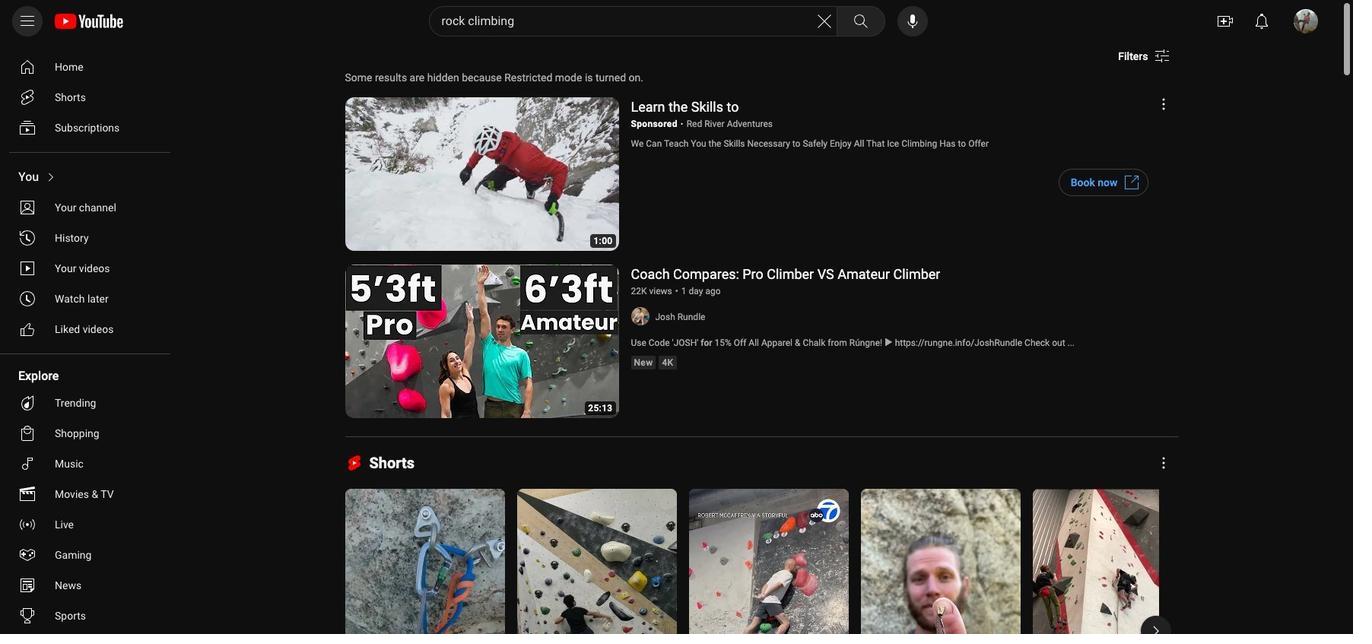 Task type: locate. For each thing, give the bounding box(es) containing it.
option
[[9, 52, 164, 82], [9, 82, 164, 113], [9, 113, 164, 143], [9, 162, 164, 193], [9, 193, 164, 223], [9, 223, 164, 253], [9, 253, 164, 284], [9, 284, 164, 314], [9, 314, 164, 345], [9, 388, 164, 419], [9, 419, 164, 449], [9, 449, 164, 479], [9, 479, 164, 510], [9, 510, 164, 540], [9, 540, 164, 571], [9, 571, 164, 601], [9, 601, 164, 632]]

9 option from the top
[[9, 314, 164, 345]]

6 option from the top
[[9, 223, 164, 253]]

2 option from the top
[[9, 82, 164, 113]]

None text field
[[1119, 50, 1149, 62]]

None text field
[[1071, 177, 1118, 189]]

3 option from the top
[[9, 113, 164, 143]]

17 option from the top
[[9, 601, 164, 632]]

None search field
[[401, 6, 888, 37]]

25 minutes, 13 seconds element
[[588, 404, 613, 413]]

16 option from the top
[[9, 571, 164, 601]]



Task type: vqa. For each thing, say whether or not it's contained in the screenshot.
Cooking shows
no



Task type: describe. For each thing, give the bounding box(es) containing it.
12 option from the top
[[9, 449, 164, 479]]

1 minute element
[[594, 237, 613, 246]]

coach compares: pro climber vs amateur climber by josh rundle 22,432 views 1 day ago 25 minutes element
[[631, 266, 941, 282]]

go to channel image
[[631, 307, 649, 326]]

7 option from the top
[[9, 253, 164, 284]]

13 option from the top
[[9, 479, 164, 510]]

5 option from the top
[[9, 193, 164, 223]]

avatar image image
[[1294, 9, 1319, 33]]

14 option from the top
[[9, 510, 164, 540]]

15 option from the top
[[9, 540, 164, 571]]

Search text field
[[442, 11, 815, 31]]

11 option from the top
[[9, 419, 164, 449]]

1 option from the top
[[9, 52, 164, 82]]

4 option from the top
[[9, 162, 164, 193]]

8 option from the top
[[9, 284, 164, 314]]

10 option from the top
[[9, 388, 164, 419]]



